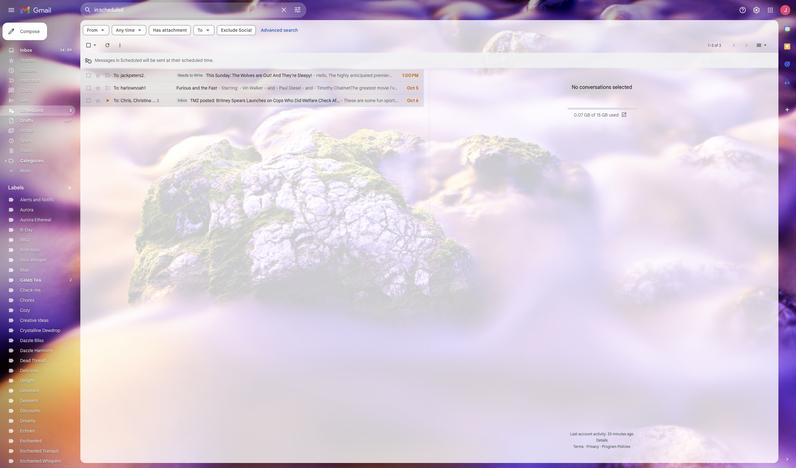 Task type: vqa. For each thing, say whether or not it's contained in the screenshot.
1 – 3 of 3
yes



Task type: describe. For each thing, give the bounding box(es) containing it.
spam
[[20, 138, 32, 144]]

greatest
[[360, 85, 376, 91]]

drafts link
[[20, 118, 33, 123]]

labels navigation
[[0, 20, 80, 468]]

check
[[319, 98, 331, 103]]

jackpeters2.
[[121, 73, 145, 78]]

more button
[[0, 166, 75, 176]]

- left paul
[[276, 85, 278, 91]]

while
[[441, 85, 451, 91]]

thread
[[32, 358, 46, 363]]

ago
[[628, 432, 634, 436]]

2 inside to: chris , christina ... 2
[[157, 98, 159, 103]]

christina
[[133, 98, 151, 103]]

- right af...
[[341, 98, 343, 103]]

dazzle bliss link
[[20, 338, 44, 343]]

3 inside labels navigation
[[69, 108, 72, 113]]

- right sleepy!
[[313, 73, 315, 78]]

chats link
[[20, 88, 32, 93]]

ever
[[398, 85, 407, 91]]

diesel
[[289, 85, 301, 91]]

check-
[[20, 287, 35, 293]]

- right plane!
[[487, 85, 489, 91]]

6
[[416, 98, 419, 103]]

to: for harlownoah1
[[114, 85, 120, 91]]

whisper
[[30, 257, 47, 263]]

time
[[125, 27, 135, 33]]

3 row from the top
[[80, 94, 424, 107]]

launches
[[247, 98, 266, 103]]

1 horizontal spatial on
[[464, 85, 469, 91]]

inbox for inbox
[[20, 47, 32, 53]]

spears
[[232, 98, 246, 103]]

dewdrop
[[42, 328, 60, 333]]

enchanted whispers link
[[20, 458, 61, 464]]

whispers
[[42, 458, 61, 464]]

creative
[[20, 318, 37, 323]]

labels heading
[[8, 185, 67, 191]]

advanced search
[[261, 27, 298, 33]]

categories link
[[20, 158, 44, 164]]

inbox tmz posted: britney spears launches on cops who did welfare check af... -
[[178, 98, 344, 103]]

aurora link
[[20, 207, 33, 213]]

aurora for aurora ethereal
[[20, 217, 33, 223]]

to
[[190, 73, 193, 78]]

celeb
[[20, 277, 33, 283]]

,
[[131, 98, 132, 103]]

1 vertical spatial bliss
[[35, 338, 44, 343]]

ins
[[35, 287, 41, 293]]

54
[[60, 48, 65, 52]]

britney
[[216, 98, 231, 103]]

birthdaze link
[[20, 247, 39, 253]]

cozy
[[20, 308, 30, 313]]

33
[[608, 432, 612, 436]]

creative ideas
[[20, 318, 49, 323]]

1 horizontal spatial 3
[[712, 43, 714, 48]]

oct for oct 5
[[407, 85, 415, 91]]

trash link
[[20, 148, 31, 154]]

check-ins link
[[20, 287, 41, 293]]

2 inside labels navigation
[[70, 278, 72, 282]]

terms link
[[574, 444, 584, 449]]

to
[[198, 27, 203, 33]]

clear search image
[[278, 3, 290, 16]]

support image
[[739, 6, 747, 14]]

all
[[20, 128, 25, 134]]

delivered
[[20, 388, 39, 394]]

crystalline dewdrop
[[20, 328, 60, 333]]

delivered link
[[20, 388, 39, 394]]

notifs
[[42, 197, 54, 203]]

inbox link
[[20, 47, 32, 53]]

this
[[206, 73, 214, 78]]

follow link to manage storage image
[[622, 112, 628, 118]]

creative ideas link
[[20, 318, 49, 323]]

drafts
[[20, 118, 33, 123]]

plane!
[[474, 85, 486, 91]]

who
[[285, 98, 294, 103]]

did
[[295, 98, 302, 103]]

birthdaze
[[20, 247, 39, 253]]

dreamy
[[20, 418, 35, 424]]

toggle split pane mode image
[[756, 42, 763, 48]]

markd_doezthe_moviez23
[[489, 85, 542, 91]]

aurora for the aurora link
[[20, 207, 33, 213]]

and inside labels navigation
[[33, 197, 41, 203]]

fast
[[209, 85, 217, 91]]

any time button
[[112, 25, 146, 35]]

2 horizontal spatial 3
[[720, 43, 722, 48]]

crystalline
[[20, 328, 41, 333]]

minutes
[[613, 432, 627, 436]]

oct for oct 6
[[407, 98, 415, 103]]

blue
[[20, 267, 29, 273]]

enchanted tranquil link
[[20, 448, 58, 454]]

celeb tea link
[[20, 277, 41, 283]]

seen
[[408, 85, 418, 91]]

are
[[256, 73, 262, 78]]

to: for jackpeters2.
[[114, 73, 120, 78]]

used
[[609, 112, 619, 118]]

account
[[579, 432, 593, 436]]

details link
[[597, 438, 608, 443]]

sent
[[157, 57, 165, 63]]

all mail link
[[20, 128, 34, 134]]

0.07 gb of 15 gb used
[[574, 112, 619, 118]]

i've
[[390, 85, 397, 91]]

dazzle harmony link
[[20, 348, 53, 353]]

chores link
[[20, 297, 34, 303]]

social
[[239, 27, 252, 33]]

1:00 pm
[[402, 73, 419, 78]]

- left vin
[[240, 85, 242, 91]]



Task type: locate. For each thing, give the bounding box(es) containing it.
alerts
[[20, 197, 32, 203]]

refresh image
[[104, 42, 111, 48]]

1 horizontal spatial ·
[[600, 444, 601, 449]]

on left cops
[[267, 98, 272, 103]]

1
[[708, 43, 710, 48]]

to: down in
[[114, 73, 120, 78]]

0 horizontal spatial gb
[[585, 112, 591, 118]]

dazzle for dazzle bliss
[[20, 338, 33, 343]]

no conversations selected main content
[[80, 20, 779, 463]]

1 vertical spatial scheduled
[[20, 108, 43, 113]]

2 vertical spatial enchanted
[[20, 458, 41, 464]]

starred
[[20, 57, 35, 63]]

- right fast
[[218, 85, 220, 91]]

snoozed link
[[20, 68, 38, 73]]

dead
[[20, 358, 31, 363]]

dazzle for dazzle harmony
[[20, 348, 33, 353]]

gb right 0.07
[[585, 112, 591, 118]]

0 vertical spatial dazzle
[[20, 338, 33, 343]]

ideas
[[38, 318, 49, 323]]

exclude social
[[221, 27, 252, 33]]

1 vertical spatial oct
[[407, 98, 415, 103]]

5
[[416, 85, 419, 91]]

2 oct from the top
[[407, 98, 415, 103]]

1 horizontal spatial inbox
[[178, 98, 187, 103]]

in
[[116, 57, 120, 63]]

advanced search button
[[259, 25, 301, 36]]

0 horizontal spatial inbox
[[20, 47, 32, 53]]

compose
[[20, 29, 40, 34]]

- right walker
[[264, 85, 266, 91]]

inbox inside labels navigation
[[20, 47, 32, 53]]

0 vertical spatial oct
[[407, 85, 415, 91]]

after
[[419, 85, 428, 91]]

0 horizontal spatial ·
[[585, 444, 586, 449]]

dazzle harmony
[[20, 348, 53, 353]]

enchanted
[[20, 438, 41, 444], [20, 448, 41, 454], [20, 458, 41, 464]]

1 row from the top
[[80, 69, 424, 82]]

oct left 6
[[407, 98, 415, 103]]

–
[[710, 43, 712, 48]]

0 horizontal spatial 2
[[70, 278, 72, 282]]

0 horizontal spatial 3
[[69, 108, 72, 113]]

b-day link
[[20, 227, 33, 233]]

on left a
[[464, 85, 469, 91]]

main menu image
[[8, 6, 15, 14]]

delicious link
[[20, 368, 38, 373]]

and left the
[[192, 85, 200, 91]]

1 vertical spatial dazzle
[[20, 348, 33, 353]]

enchanted down enchanted link
[[20, 448, 41, 454]]

bliss whisper
[[20, 257, 47, 263]]

categories
[[20, 158, 44, 164]]

needs to write this sunday: the wolves are out! and they're sleepy! -
[[178, 73, 317, 78]]

movie
[[377, 85, 389, 91]]

Search mail text field
[[94, 7, 276, 13]]

delight
[[20, 378, 34, 384]]

dreamy link
[[20, 418, 35, 424]]

· down details link
[[600, 444, 601, 449]]

of right –
[[715, 43, 719, 48]]

oct left 5
[[407, 85, 415, 91]]

aurora ethereal link
[[20, 217, 51, 223]]

of
[[715, 43, 719, 48], [592, 112, 596, 118]]

last account activity: 33 minutes ago details terms · privacy · program policies
[[571, 432, 634, 449]]

1 vertical spatial to:
[[114, 85, 120, 91]]

chores
[[20, 297, 34, 303]]

-
[[313, 73, 315, 78], [218, 85, 220, 91], [240, 85, 242, 91], [264, 85, 266, 91], [276, 85, 278, 91], [302, 85, 304, 91], [314, 85, 316, 91], [487, 85, 489, 91], [341, 98, 343, 103]]

enchanted link
[[20, 438, 41, 444]]

bliss
[[20, 257, 29, 263], [35, 338, 44, 343]]

scheduled up drafts
[[20, 108, 43, 113]]

harlownoah1
[[121, 85, 146, 91]]

bliss up blue
[[20, 257, 29, 263]]

aurora down the aurora link
[[20, 217, 33, 223]]

to: left chris
[[114, 98, 120, 103]]

None checkbox
[[85, 85, 92, 91], [85, 97, 92, 104], [85, 85, 92, 91], [85, 97, 92, 104]]

row down walker
[[80, 94, 424, 107]]

1 gb from the left
[[585, 112, 591, 118]]

at
[[166, 57, 170, 63]]

607
[[65, 118, 72, 123]]

0 vertical spatial on
[[464, 85, 469, 91]]

scheduled link
[[20, 108, 43, 113]]

chris
[[121, 98, 131, 103]]

1 · from the left
[[585, 444, 586, 449]]

program
[[602, 444, 617, 449]]

dead thread link
[[20, 358, 46, 363]]

1 vertical spatial of
[[592, 112, 596, 118]]

sunday:
[[215, 73, 231, 78]]

0 vertical spatial bliss
[[20, 257, 29, 263]]

discounts
[[20, 408, 40, 414]]

dazzle
[[20, 338, 33, 343], [20, 348, 33, 353]]

1 horizontal spatial gb
[[602, 112, 608, 118]]

dazzle up dead
[[20, 348, 33, 353]]

no conversations selected
[[572, 84, 633, 90]]

of left 15 at the right
[[592, 112, 596, 118]]

labels
[[8, 185, 24, 191]]

scheduled inside no conversations selected main content
[[121, 57, 142, 63]]

b-
[[20, 227, 25, 233]]

attachment
[[162, 27, 187, 33]]

snoozed
[[20, 68, 38, 73]]

1 vertical spatial on
[[267, 98, 272, 103]]

tea
[[33, 277, 41, 283]]

inbox for inbox tmz posted: britney spears launches on cops who did welfare check af... -
[[178, 98, 187, 103]]

has attachment
[[153, 27, 187, 33]]

0 vertical spatial of
[[715, 43, 719, 48]]

1 vertical spatial inbox
[[178, 98, 187, 103]]

chalmetthe
[[334, 85, 358, 91]]

out!
[[263, 73, 272, 78]]

1 to: from the top
[[114, 73, 120, 78]]

privacy
[[587, 444, 600, 449]]

bliss down the crystalline dewdrop link
[[35, 338, 44, 343]]

1 oct from the top
[[407, 85, 415, 91]]

1 horizontal spatial of
[[715, 43, 719, 48]]

enchanted for enchanted whispers
[[20, 458, 41, 464]]

· right terms link
[[585, 444, 586, 449]]

1 vertical spatial enchanted
[[20, 448, 41, 454]]

1 vertical spatial aurora
[[20, 217, 33, 223]]

search
[[284, 27, 298, 33]]

enchanted down echoes
[[20, 438, 41, 444]]

inbox left tmz
[[178, 98, 187, 103]]

scheduled inside labels navigation
[[20, 108, 43, 113]]

1 vertical spatial 2
[[70, 278, 72, 282]]

2 dazzle from the top
[[20, 348, 33, 353]]

- left timothy at the top left
[[314, 85, 316, 91]]

2 row from the top
[[80, 82, 542, 94]]

2 · from the left
[[600, 444, 601, 449]]

blue link
[[20, 267, 29, 273]]

bbq
[[20, 237, 29, 243]]

starring:
[[221, 85, 239, 91]]

starred link
[[20, 57, 35, 63]]

harmony
[[35, 348, 53, 353]]

inbox inside inbox tmz posted: britney spears launches on cops who did welfare check af... -
[[178, 98, 187, 103]]

0 vertical spatial to:
[[114, 73, 120, 78]]

their
[[172, 57, 181, 63]]

2 aurora from the top
[[20, 217, 33, 223]]

last
[[571, 432, 578, 436]]

None search field
[[80, 3, 307, 18]]

b-day
[[20, 227, 33, 233]]

settings image
[[753, 6, 761, 14]]

conversations
[[580, 84, 612, 90]]

aurora down alerts
[[20, 207, 33, 213]]

to: left harlownoah1
[[114, 85, 120, 91]]

advanced search options image
[[292, 3, 304, 16]]

0 vertical spatial aurora
[[20, 207, 33, 213]]

search mail image
[[82, 4, 94, 16]]

2 gb from the left
[[602, 112, 608, 118]]

3 enchanted from the top
[[20, 458, 41, 464]]

messages in scheduled will be sent at their scheduled time.
[[95, 57, 214, 63]]

enchanted down enchanted tranquil
[[20, 458, 41, 464]]

oct 5
[[407, 85, 419, 91]]

3 up 607
[[69, 108, 72, 113]]

the
[[232, 73, 240, 78]]

- right diesel
[[302, 85, 304, 91]]

and right alerts
[[33, 197, 41, 203]]

terms
[[574, 444, 584, 449]]

1 dazzle from the top
[[20, 338, 33, 343]]

any
[[116, 27, 124, 33]]

gmail image
[[20, 4, 54, 16]]

2 enchanted from the top
[[20, 448, 41, 454]]

0 horizontal spatial bliss
[[20, 257, 29, 263]]

0 horizontal spatial on
[[267, 98, 272, 103]]

to:
[[114, 73, 120, 78], [114, 85, 120, 91], [114, 98, 120, 103]]

and left paul
[[268, 85, 275, 91]]

1 horizontal spatial bliss
[[35, 338, 44, 343]]

15
[[597, 112, 601, 118]]

0 horizontal spatial of
[[592, 112, 596, 118]]

3 right 1
[[712, 43, 714, 48]]

None checkbox
[[85, 42, 92, 48], [85, 72, 92, 79], [85, 42, 92, 48], [85, 72, 92, 79]]

0 vertical spatial inbox
[[20, 47, 32, 53]]

1 aurora from the top
[[20, 207, 33, 213]]

scheduled right in
[[121, 57, 142, 63]]

tab list
[[779, 20, 797, 445]]

timothy
[[317, 85, 333, 91]]

more image
[[117, 42, 123, 48]]

gb right 15 at the right
[[602, 112, 608, 118]]

3 right –
[[720, 43, 722, 48]]

inbox up 'starred'
[[20, 47, 32, 53]]

enchanted for enchanted link
[[20, 438, 41, 444]]

1 enchanted from the top
[[20, 438, 41, 444]]

2 vertical spatial to:
[[114, 98, 120, 103]]

has attachment button
[[149, 25, 191, 35]]

row up walker
[[80, 69, 424, 82]]

oct 6
[[407, 98, 419, 103]]

0 vertical spatial enchanted
[[20, 438, 41, 444]]

0 vertical spatial scheduled
[[121, 57, 142, 63]]

important link
[[20, 78, 40, 83]]

on
[[464, 85, 469, 91], [267, 98, 272, 103]]

program policies link
[[602, 444, 631, 449]]

3 to: from the top
[[114, 98, 120, 103]]

posted:
[[200, 98, 215, 103]]

row up welfare
[[80, 82, 542, 94]]

enchanted for enchanted tranquil
[[20, 448, 41, 454]]

and up welfare
[[305, 85, 313, 91]]

1 horizontal spatial 2
[[157, 98, 159, 103]]

sleepy!
[[298, 73, 312, 78]]

0 horizontal spatial scheduled
[[20, 108, 43, 113]]

time.
[[204, 57, 214, 63]]

2 to: from the top
[[114, 85, 120, 91]]

0.07
[[574, 112, 584, 118]]

1 horizontal spatial scheduled
[[121, 57, 142, 63]]

write
[[194, 73, 203, 78]]

the
[[201, 85, 208, 91]]

advanced
[[261, 27, 283, 33]]

row
[[80, 69, 424, 82], [80, 82, 542, 94], [80, 94, 424, 107]]

aurora ethereal
[[20, 217, 51, 223]]

0 vertical spatial 2
[[157, 98, 159, 103]]

dazzle down the crystalline
[[20, 338, 33, 343]]

scheduled
[[182, 57, 203, 63]]

inbox
[[20, 47, 32, 53], [178, 98, 187, 103]]

paul
[[279, 85, 288, 91]]



